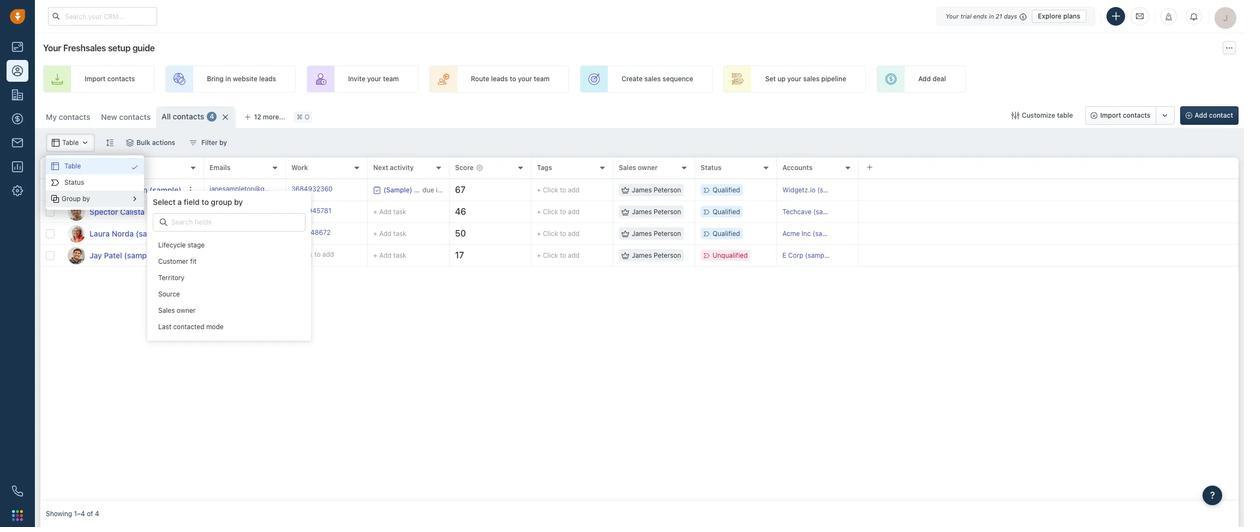 Task type: locate. For each thing, give the bounding box(es) containing it.
explore plans
[[1038, 12, 1080, 20]]

to
[[202, 198, 209, 207]]

container_wx8msf4aqz5i3rn1 image left table
[[51, 163, 59, 170]]

a
[[178, 198, 182, 207]]

container_wx8msf4aqz5i3rn1 image left the status
[[51, 179, 59, 187]]

0 horizontal spatial by
[[82, 195, 90, 203]]

container_wx8msf4aqz5i3rn1 image left select
[[131, 195, 139, 203]]

container_wx8msf4aqz5i3rn1 image
[[51, 195, 59, 203], [131, 195, 139, 203], [160, 219, 168, 226]]

container_wx8msf4aqz5i3rn1 image for status
[[51, 179, 59, 187]]

by
[[82, 195, 90, 203], [234, 198, 243, 207]]

plans
[[1063, 12, 1080, 20]]

Search fields field
[[170, 217, 244, 228]]

stage
[[188, 241, 205, 250]]

send email image
[[1136, 12, 1144, 21]]

select a field to group by menu
[[46, 156, 311, 341]]

group by
[[62, 195, 90, 203]]

source
[[158, 291, 180, 299]]

fit
[[190, 258, 196, 266]]

owner
[[177, 307, 196, 315]]

container_wx8msf4aqz5i3rn1 image
[[51, 163, 59, 170], [131, 164, 139, 171], [51, 179, 59, 187]]

container_wx8msf4aqz5i3rn1 image down select
[[160, 219, 168, 226]]

group by menu item
[[46, 191, 144, 207]]

Search your CRM... text field
[[48, 7, 157, 26]]

group
[[62, 195, 81, 203]]

sales
[[158, 307, 175, 315]]

table
[[64, 162, 81, 170]]

last
[[158, 323, 171, 331]]

2 horizontal spatial container_wx8msf4aqz5i3rn1 image
[[160, 219, 168, 226]]

0 horizontal spatial container_wx8msf4aqz5i3rn1 image
[[51, 195, 59, 203]]

last contacted mode
[[158, 323, 224, 331]]

mode
[[206, 323, 224, 331]]

container_wx8msf4aqz5i3rn1 image left group
[[51, 195, 59, 203]]

select a field to group by
[[153, 198, 243, 207]]



Task type: describe. For each thing, give the bounding box(es) containing it.
customer
[[158, 258, 188, 266]]

contacted
[[173, 323, 204, 331]]

explore plans link
[[1032, 10, 1086, 23]]

select
[[153, 198, 176, 207]]

1 horizontal spatial by
[[234, 198, 243, 207]]

shade muted image
[[1017, 12, 1026, 20]]

status
[[64, 179, 84, 187]]

field
[[184, 198, 200, 207]]

sales owner
[[158, 307, 196, 315]]

explore
[[1038, 12, 1062, 20]]

lifecycle stage
[[158, 241, 205, 250]]

group
[[211, 198, 232, 207]]

container_wx8msf4aqz5i3rn1 image for table
[[51, 163, 59, 170]]

territory
[[158, 274, 184, 282]]

1 horizontal spatial container_wx8msf4aqz5i3rn1 image
[[131, 195, 139, 203]]

container_wx8msf4aqz5i3rn1 image up group by menu item
[[131, 164, 139, 171]]

phone image
[[7, 481, 28, 503]]

by inside menu item
[[82, 195, 90, 203]]

freshworks switcher image
[[12, 511, 23, 522]]

customer fit
[[158, 258, 196, 266]]

lifecycle
[[158, 241, 186, 250]]



Task type: vqa. For each thing, say whether or not it's contained in the screenshot.
Sales owner
yes



